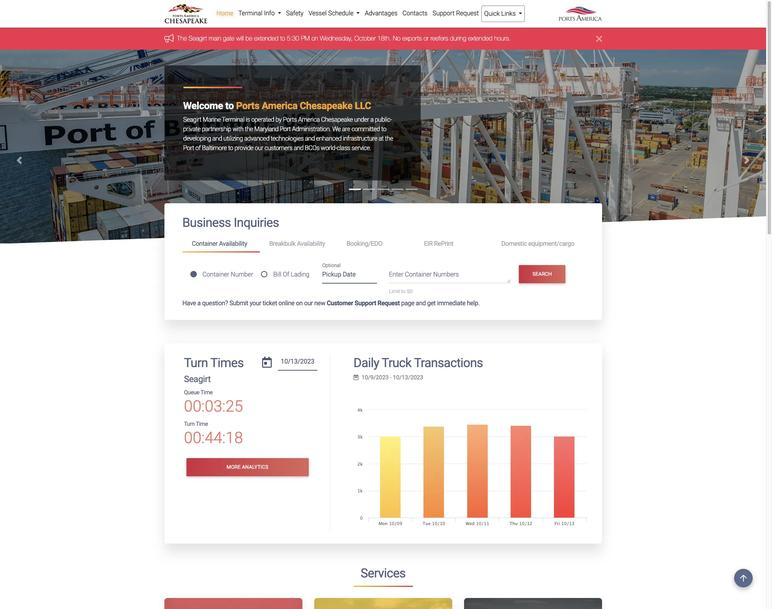 Task type: describe. For each thing, give the bounding box(es) containing it.
is
[[246, 116, 250, 123]]

calendar day image
[[262, 357, 272, 368]]

transactions
[[414, 356, 483, 371]]

new
[[314, 300, 325, 307]]

10/9/2023 - 10/13/2023
[[362, 375, 423, 381]]

optional
[[322, 263, 341, 269]]

more analytics link
[[186, 459, 309, 477]]

turn times
[[184, 356, 244, 371]]

a inside seagirt marine terminal is operated by ports america chesapeake under a public- private partnership with the maryland port administration.                         we are committed to developing and utilizing advanced technologies and enhanced infrastructure at the port of baltimore to provide                         our customers and bcos world-class service.
[[370, 116, 374, 123]]

safety
[[286, 9, 304, 17]]

enter container numbers
[[389, 271, 459, 279]]

limit
[[389, 289, 400, 295]]

go to top image
[[734, 570, 753, 588]]

the seagirt main gate will be extended to 5:30 pm on wednesday, october 18th.  no exports or reefers during extended hours. alert
[[0, 28, 766, 50]]

page
[[401, 300, 414, 307]]

partnership
[[202, 125, 231, 133]]

availability for breakbulk availability
[[297, 240, 325, 248]]

ports inside seagirt marine terminal is operated by ports america chesapeake under a public- private partnership with the maryland port administration.                         we are committed to developing and utilizing advanced technologies and enhanced infrastructure at the port of baltimore to provide                         our customers and bcos world-class service.
[[283, 116, 297, 123]]

1 horizontal spatial our
[[304, 300, 313, 307]]

exports
[[402, 35, 422, 42]]

request inside main content
[[378, 300, 400, 307]]

seagirt inside alert
[[188, 35, 207, 42]]

schedule
[[328, 9, 354, 17]]

welcome
[[183, 100, 223, 112]]

terminal info
[[238, 9, 276, 17]]

enhanced
[[316, 135, 342, 142]]

0 horizontal spatial support
[[355, 300, 376, 307]]

online
[[279, 300, 295, 307]]

october
[[354, 35, 376, 42]]

container up 50
[[405, 271, 432, 279]]

immediate
[[437, 300, 466, 307]]

business
[[182, 215, 231, 230]]

of
[[195, 144, 201, 152]]

utilizing
[[223, 135, 243, 142]]

support request
[[433, 9, 479, 17]]

bcos
[[305, 144, 320, 152]]

chesapeake inside seagirt marine terminal is operated by ports america chesapeake under a public- private partnership with the maryland port administration.                         we are committed to developing and utilizing advanced technologies and enhanced infrastructure at the port of baltimore to provide                         our customers and bcos world-class service.
[[321, 116, 353, 123]]

and left get at right
[[416, 300, 426, 307]]

0 vertical spatial chesapeake
[[300, 100, 353, 112]]

10/13/2023
[[393, 375, 423, 381]]

0 vertical spatial the
[[245, 125, 253, 133]]

domestic
[[501, 240, 527, 248]]

quick
[[484, 10, 500, 17]]

eir reprint link
[[415, 237, 492, 251]]

have
[[182, 300, 196, 307]]

-
[[390, 375, 392, 381]]

marine
[[203, 116, 221, 123]]

infrastructure
[[343, 135, 377, 142]]

and down partnership
[[212, 135, 222, 142]]

world-
[[321, 144, 337, 152]]

domestic equipment/cargo link
[[492, 237, 584, 251]]

public-
[[375, 116, 392, 123]]

container number
[[203, 271, 253, 278]]

no
[[393, 35, 400, 42]]

more
[[227, 465, 241, 471]]

daily truck transactions
[[354, 356, 483, 371]]

1 vertical spatial port
[[183, 144, 194, 152]]

private
[[183, 125, 201, 133]]

terminal inside seagirt marine terminal is operated by ports america chesapeake under a public- private partnership with the maryland port administration.                         we are committed to developing and utilizing advanced technologies and enhanced infrastructure at the port of baltimore to provide                         our customers and bcos world-class service.
[[222, 116, 244, 123]]

home
[[216, 9, 233, 17]]

close image
[[596, 34, 602, 44]]

bullhorn image
[[164, 34, 177, 43]]

during
[[450, 35, 466, 42]]

will
[[236, 35, 244, 42]]

be
[[245, 35, 252, 42]]

contacts
[[403, 9, 428, 17]]

00:03:25
[[184, 398, 243, 416]]

committed
[[352, 125, 380, 133]]

technologies
[[271, 135, 304, 142]]

container for container number
[[203, 271, 229, 278]]

18th.
[[377, 35, 391, 42]]

0 horizontal spatial america
[[262, 100, 298, 112]]

1 extended from the left
[[254, 35, 278, 42]]

0 vertical spatial terminal
[[238, 9, 262, 17]]

the
[[177, 35, 187, 42]]

search
[[533, 271, 552, 277]]

customers
[[265, 144, 292, 152]]

container for container availability
[[192, 240, 218, 248]]

turn for turn time 00:44:18
[[184, 421, 195, 428]]

booking/edo
[[347, 240, 382, 248]]

llc
[[355, 100, 371, 112]]

advantages link
[[362, 6, 400, 21]]

ports america chesapeake image
[[0, 50, 766, 382]]

advanced
[[244, 135, 269, 142]]

your
[[250, 300, 261, 307]]

help.
[[467, 300, 480, 307]]

services
[[361, 566, 406, 581]]

daily
[[354, 356, 379, 371]]

container availability link
[[182, 237, 260, 253]]

turn for turn times
[[184, 356, 208, 371]]

container availability
[[192, 240, 247, 248]]

contacts link
[[400, 6, 430, 21]]

breakbulk availability
[[269, 240, 325, 248]]

service.
[[352, 144, 371, 152]]



Task type: locate. For each thing, give the bounding box(es) containing it.
vessel schedule link
[[306, 6, 362, 21]]

availability inside "link"
[[297, 240, 325, 248]]

advantages
[[365, 9, 398, 17]]

terminal up with
[[222, 116, 244, 123]]

seagirt
[[188, 35, 207, 42], [183, 116, 201, 123], [184, 374, 211, 385]]

queue
[[184, 390, 199, 396]]

0 horizontal spatial ports
[[236, 100, 259, 112]]

queue time 00:03:25
[[184, 390, 243, 416]]

on right 'online'
[[296, 300, 303, 307]]

wednesday,
[[320, 35, 352, 42]]

inquiries
[[234, 215, 279, 230]]

main content containing 00:03:25
[[158, 204, 608, 610]]

1 vertical spatial time
[[196, 421, 208, 428]]

with
[[233, 125, 243, 133]]

0 horizontal spatial port
[[183, 144, 194, 152]]

1 horizontal spatial availability
[[297, 240, 325, 248]]

0 vertical spatial america
[[262, 100, 298, 112]]

1 vertical spatial turn
[[184, 421, 195, 428]]

1 vertical spatial chesapeake
[[321, 116, 353, 123]]

container left "number"
[[203, 271, 229, 278]]

breakbulk
[[269, 240, 296, 248]]

turn up queue
[[184, 356, 208, 371]]

0 vertical spatial a
[[370, 116, 374, 123]]

1 vertical spatial seagirt
[[183, 116, 201, 123]]

safety link
[[284, 6, 306, 21]]

0 horizontal spatial extended
[[254, 35, 278, 42]]

support up reefers
[[433, 9, 455, 17]]

0 vertical spatial time
[[201, 390, 213, 396]]

1 vertical spatial the
[[385, 135, 393, 142]]

the seagirt main gate will be extended to 5:30 pm on wednesday, october 18th.  no exports or reefers during extended hours.
[[177, 35, 511, 42]]

by
[[276, 116, 282, 123]]

our left new
[[304, 300, 313, 307]]

request left quick
[[456, 9, 479, 17]]

we
[[332, 125, 341, 133]]

to left 50
[[401, 289, 406, 295]]

developing
[[183, 135, 211, 142]]

truck
[[382, 356, 412, 371]]

and
[[212, 135, 222, 142], [305, 135, 315, 142], [294, 144, 304, 152], [416, 300, 426, 307]]

ports
[[236, 100, 259, 112], [283, 116, 297, 123]]

terminal info link
[[236, 6, 284, 21]]

customer
[[327, 300, 353, 307]]

customer support request link
[[327, 300, 400, 307]]

50
[[407, 289, 413, 295]]

to down utilizing
[[228, 144, 233, 152]]

time right queue
[[201, 390, 213, 396]]

terminal
[[238, 9, 262, 17], [222, 116, 244, 123]]

1 horizontal spatial request
[[456, 9, 479, 17]]

limit to 50
[[389, 289, 413, 295]]

america inside seagirt marine terminal is operated by ports america chesapeake under a public- private partnership with the maryland port administration.                         we are committed to developing and utilizing advanced technologies and enhanced infrastructure at the port of baltimore to provide                         our customers and bcos world-class service.
[[298, 116, 320, 123]]

port left of
[[183, 144, 194, 152]]

bill
[[273, 271, 281, 278]]

times
[[210, 356, 244, 371]]

0 vertical spatial request
[[456, 9, 479, 17]]

turn time 00:44:18
[[184, 421, 243, 448]]

ports up is
[[236, 100, 259, 112]]

Optional text field
[[322, 268, 377, 284]]

turn up '00:44:18'
[[184, 421, 195, 428]]

0 vertical spatial support
[[433, 9, 455, 17]]

eir reprint
[[424, 240, 454, 248]]

on inside alert
[[311, 35, 318, 42]]

availability for container availability
[[219, 240, 247, 248]]

equipment/cargo
[[528, 240, 574, 248]]

the seagirt main gate will be extended to 5:30 pm on wednesday, october 18th.  no exports or reefers during extended hours. link
[[177, 35, 511, 42]]

0 vertical spatial port
[[280, 125, 291, 133]]

1 vertical spatial support
[[355, 300, 376, 307]]

main content
[[158, 204, 608, 610]]

calendar week image
[[354, 375, 359, 381]]

extended right 'be' on the left top of page
[[254, 35, 278, 42]]

to
[[280, 35, 285, 42], [225, 100, 234, 112], [381, 125, 386, 133], [228, 144, 233, 152], [401, 289, 406, 295]]

1 turn from the top
[[184, 356, 208, 371]]

0 vertical spatial our
[[255, 144, 263, 152]]

bill of lading
[[273, 271, 309, 278]]

1 vertical spatial on
[[296, 300, 303, 307]]

time for 00:44:18
[[196, 421, 208, 428]]

search button
[[519, 265, 565, 284]]

support right customer at the left
[[355, 300, 376, 307]]

5:30
[[287, 35, 299, 42]]

the
[[245, 125, 253, 133], [385, 135, 393, 142]]

main
[[209, 35, 221, 42]]

0 horizontal spatial request
[[378, 300, 400, 307]]

more analytics
[[227, 465, 268, 471]]

1 vertical spatial request
[[378, 300, 400, 307]]

2 vertical spatial seagirt
[[184, 374, 211, 385]]

maryland
[[254, 125, 279, 133]]

turn inside turn time 00:44:18
[[184, 421, 195, 428]]

ports right by on the left top of the page
[[283, 116, 297, 123]]

provide
[[235, 144, 253, 152]]

0 horizontal spatial the
[[245, 125, 253, 133]]

reprint
[[434, 240, 454, 248]]

1 horizontal spatial support
[[433, 9, 455, 17]]

to down public-
[[381, 125, 386, 133]]

on right pm
[[311, 35, 318, 42]]

submit
[[229, 300, 248, 307]]

1 horizontal spatial port
[[280, 125, 291, 133]]

class
[[337, 144, 350, 152]]

under
[[354, 116, 369, 123]]

quick links
[[484, 10, 517, 17]]

america up by on the left top of the page
[[262, 100, 298, 112]]

to up with
[[225, 100, 234, 112]]

1 horizontal spatial the
[[385, 135, 393, 142]]

availability down business inquiries
[[219, 240, 247, 248]]

ticket
[[263, 300, 277, 307]]

breakbulk availability link
[[260, 237, 337, 251]]

enter
[[389, 271, 404, 279]]

seagirt for seagirt
[[184, 374, 211, 385]]

pm
[[301, 35, 310, 42]]

1 horizontal spatial extended
[[468, 35, 492, 42]]

0 vertical spatial on
[[311, 35, 318, 42]]

seagirt inside seagirt marine terminal is operated by ports america chesapeake under a public- private partnership with the maryland port administration.                         we are committed to developing and utilizing advanced technologies and enhanced infrastructure at the port of baltimore to provide                         our customers and bcos world-class service.
[[183, 116, 201, 123]]

a right under
[[370, 116, 374, 123]]

1 availability from the left
[[219, 240, 247, 248]]

0 vertical spatial ports
[[236, 100, 259, 112]]

our inside seagirt marine terminal is operated by ports america chesapeake under a public- private partnership with the maryland port administration.                         we are committed to developing and utilizing advanced technologies and enhanced infrastructure at the port of baltimore to provide                         our customers and bcos world-class service.
[[255, 144, 263, 152]]

welcome to ports america chesapeake llc
[[183, 100, 371, 112]]

have a question? submit your ticket online on our new customer support request page and get immediate help.
[[182, 300, 480, 307]]

availability right breakbulk
[[297, 240, 325, 248]]

seagirt for seagirt marine terminal is operated by ports america chesapeake under a public- private partnership with the maryland port administration.                         we are committed to developing and utilizing advanced technologies and enhanced infrastructure at the port of baltimore to provide                         our customers and bcos world-class service.
[[183, 116, 201, 123]]

and left the 'bcos'
[[294, 144, 304, 152]]

analytics
[[242, 465, 268, 471]]

0 horizontal spatial on
[[296, 300, 303, 307]]

time inside queue time 00:03:25
[[201, 390, 213, 396]]

business inquiries
[[182, 215, 279, 230]]

extended right "during"
[[468, 35, 492, 42]]

2 turn from the top
[[184, 421, 195, 428]]

1 horizontal spatial america
[[298, 116, 320, 123]]

container
[[192, 240, 218, 248], [203, 271, 229, 278], [405, 271, 432, 279]]

eir
[[424, 240, 433, 248]]

time up '00:44:18'
[[196, 421, 208, 428]]

Enter Container Numbers text field
[[389, 270, 511, 284]]

2 extended from the left
[[468, 35, 492, 42]]

a
[[370, 116, 374, 123], [197, 300, 201, 307]]

seagirt up queue
[[184, 374, 211, 385]]

baltimore
[[202, 144, 227, 152]]

the down is
[[245, 125, 253, 133]]

are
[[342, 125, 350, 133]]

time inside turn time 00:44:18
[[196, 421, 208, 428]]

10/9/2023
[[362, 375, 389, 381]]

2 availability from the left
[[297, 240, 325, 248]]

links
[[501, 10, 516, 17]]

request down limit
[[378, 300, 400, 307]]

0 horizontal spatial a
[[197, 300, 201, 307]]

turn
[[184, 356, 208, 371], [184, 421, 195, 428]]

america up administration. in the top left of the page
[[298, 116, 320, 123]]

availability
[[219, 240, 247, 248], [297, 240, 325, 248]]

seagirt up 'private'
[[183, 116, 201, 123]]

time for 00:03:25
[[201, 390, 213, 396]]

question?
[[202, 300, 228, 307]]

gate
[[223, 35, 234, 42]]

and down administration. in the top left of the page
[[305, 135, 315, 142]]

port up technologies
[[280, 125, 291, 133]]

1 vertical spatial our
[[304, 300, 313, 307]]

to left 5:30
[[280, 35, 285, 42]]

container down business on the top of the page
[[192, 240, 218, 248]]

administration.
[[292, 125, 331, 133]]

1 horizontal spatial on
[[311, 35, 318, 42]]

0 vertical spatial turn
[[184, 356, 208, 371]]

seagirt right the
[[188, 35, 207, 42]]

our
[[255, 144, 263, 152], [304, 300, 313, 307]]

reefers
[[430, 35, 448, 42]]

number
[[231, 271, 253, 278]]

request
[[456, 9, 479, 17], [378, 300, 400, 307]]

1 vertical spatial america
[[298, 116, 320, 123]]

at
[[379, 135, 384, 142]]

1 vertical spatial ports
[[283, 116, 297, 123]]

1 vertical spatial terminal
[[222, 116, 244, 123]]

1 horizontal spatial a
[[370, 116, 374, 123]]

0 horizontal spatial our
[[255, 144, 263, 152]]

None text field
[[278, 356, 317, 371]]

the right at on the top
[[385, 135, 393, 142]]

1 horizontal spatial ports
[[283, 116, 297, 123]]

1 vertical spatial a
[[197, 300, 201, 307]]

0 vertical spatial seagirt
[[188, 35, 207, 42]]

or
[[423, 35, 429, 42]]

0 horizontal spatial availability
[[219, 240, 247, 248]]

to inside alert
[[280, 35, 285, 42]]

terminal left info at the top of page
[[238, 9, 262, 17]]

a right have
[[197, 300, 201, 307]]

our down advanced
[[255, 144, 263, 152]]



Task type: vqa. For each thing, say whether or not it's contained in the screenshot.
Cubes inside "40' High Cubes"
no



